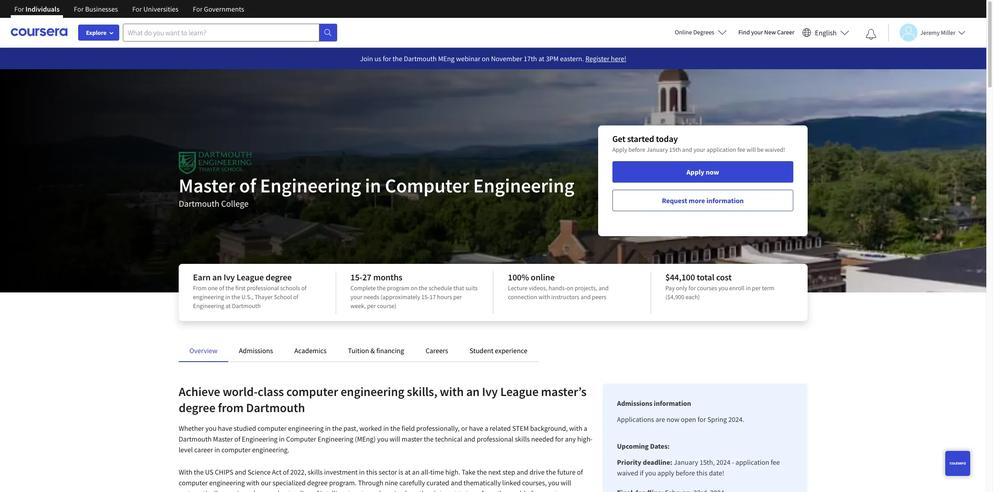 Task type: vqa. For each thing, say whether or not it's contained in the screenshot.
the "Register here!" "link"
yes



Task type: locate. For each thing, give the bounding box(es) containing it.
2 horizontal spatial at
[[539, 54, 545, 63]]

2 vertical spatial an
[[412, 468, 420, 477]]

1 horizontal spatial have
[[469, 424, 483, 433]]

1 horizontal spatial information
[[707, 196, 744, 205]]

dartmouth down u.s.,
[[232, 302, 261, 310]]

information
[[707, 196, 744, 205], [654, 399, 691, 408]]

2 horizontal spatial will
[[747, 146, 756, 154]]

an inside achieve world-class computer engineering skills, with an ivy league master's degree from dartmouth
[[466, 384, 480, 400]]

for right us
[[383, 54, 391, 63]]

you
[[719, 284, 728, 292], [205, 424, 217, 433], [377, 435, 388, 444], [645, 469, 656, 478], [548, 479, 559, 488]]

related
[[490, 424, 511, 433]]

banner navigation
[[7, 0, 251, 25]]

for right 'open'
[[698, 415, 706, 424]]

before down started
[[629, 146, 646, 154]]

and down or
[[464, 435, 475, 444]]

professional up thayer
[[247, 284, 279, 292]]

will left master
[[390, 435, 400, 444]]

with inside 100% online lecture videos, hands-on projects, and connection with instructors and peers
[[539, 293, 550, 301]]

application right -
[[736, 458, 770, 467]]

1 horizontal spatial at
[[405, 468, 411, 477]]

with up any
[[569, 424, 583, 433]]

3 for from the left
[[132, 4, 142, 13]]

0 vertical spatial league
[[237, 272, 264, 283]]

1 vertical spatial apply
[[687, 168, 705, 177]]

None search field
[[123, 23, 337, 41]]

for inside $44,100 total cost pay only for courses you enroll in per term ($4,900 each)
[[689, 284, 696, 292]]

0 vertical spatial information
[[707, 196, 744, 205]]

your up week,
[[351, 293, 362, 301]]

0 horizontal spatial have
[[218, 424, 232, 433]]

on up instructors
[[567, 284, 574, 292]]

1 vertical spatial professional
[[477, 435, 514, 444]]

this inside the january 15th, 2024 - application fee waived if you apply before this date!
[[697, 469, 708, 478]]

skills inside with the us chips and science act of 2022, skills investment in this sector is at an all-time high. take the next step and drive the future of computer engineering with our specialized degree program. through nine carefully curated and thematically linked courses, you will systematically acquire a deep understanding of intelligent systems, learning how they interact to transform the world of comput
[[308, 468, 323, 477]]

overview
[[189, 346, 218, 355]]

1 vertical spatial admissions
[[617, 399, 653, 408]]

per down needs
[[367, 302, 376, 310]]

0 vertical spatial master
[[179, 173, 235, 198]]

fee left be
[[738, 146, 746, 154]]

skills right 2022,
[[308, 468, 323, 477]]

from
[[193, 284, 207, 292]]

sector
[[379, 468, 397, 477]]

professional down related
[[477, 435, 514, 444]]

your inside get started today apply before january 15th and your application fee will be waived!
[[694, 146, 706, 154]]

0 vertical spatial your
[[751, 28, 763, 36]]

league up first
[[237, 272, 264, 283]]

in inside "master of engineering in computer engineering dartmouth college"
[[365, 173, 381, 198]]

and up 'peers'
[[599, 284, 609, 292]]

months
[[373, 272, 403, 283]]

0 horizontal spatial at
[[226, 302, 231, 310]]

0 horizontal spatial degree
[[179, 400, 215, 416]]

will left be
[[747, 146, 756, 154]]

0 vertical spatial professional
[[247, 284, 279, 292]]

with up deep
[[246, 479, 260, 488]]

0 horizontal spatial an
[[212, 272, 222, 283]]

computer inside with the us chips and science act of 2022, skills investment in this sector is at an all-time high. take the next step and drive the future of computer engineering with our specialized degree program. through nine carefully curated and thematically linked courses, you will systematically acquire a deep understanding of intelligent systems, learning how they interact to transform the world of comput
[[179, 479, 208, 488]]

fee
[[738, 146, 746, 154], [771, 458, 780, 467]]

this down 15th,
[[697, 469, 708, 478]]

world
[[509, 489, 526, 492]]

1 vertical spatial will
[[390, 435, 400, 444]]

coursera image
[[11, 25, 67, 39]]

join
[[360, 54, 373, 63]]

now up request more information button
[[706, 168, 719, 177]]

for left governments
[[193, 4, 203, 13]]

2 vertical spatial per
[[367, 302, 376, 310]]

dartmouth inside "master of engineering in computer engineering dartmouth college"
[[179, 198, 219, 209]]

1 horizontal spatial now
[[706, 168, 719, 177]]

ivy
[[224, 272, 235, 283], [482, 384, 498, 400]]

ivy up related
[[482, 384, 498, 400]]

degree up whether at the left
[[179, 400, 215, 416]]

1 vertical spatial application
[[736, 458, 770, 467]]

student
[[470, 346, 494, 355]]

engineering inside with the us chips and science act of 2022, skills investment in this sector is at an all-time high. take the next step and drive the future of computer engineering with our specialized degree program. through nine carefully curated and thematically linked courses, you will systematically acquire a deep understanding of intelligent systems, learning how they interact to transform the world of comput
[[209, 479, 245, 488]]

0 horizontal spatial january
[[647, 146, 668, 154]]

0 horizontal spatial this
[[366, 468, 377, 477]]

skills down stem
[[515, 435, 530, 444]]

at inside with the us chips and science act of 2022, skills investment in this sector is at an all-time high. take the next step and drive the future of computer engineering with our specialized degree program. through nine carefully curated and thematically linked courses, you will systematically acquire a deep understanding of intelligent systems, learning how they interact to transform the world of comput
[[405, 468, 411, 477]]

careers
[[426, 346, 448, 355]]

and inside 'whether you have studied computer engineering in the past, worked in the field professionally, or have a related stem background, with a dartmouth master of engineering in computer engineering (meng) you will master the technical and professional skills needed for any high- level career in computer engineering.'
[[464, 435, 475, 444]]

2 vertical spatial at
[[405, 468, 411, 477]]

2 horizontal spatial degree
[[307, 479, 328, 488]]

for individuals
[[14, 4, 60, 13]]

2022,
[[290, 468, 306, 477]]

1 horizontal spatial fee
[[771, 458, 780, 467]]

per
[[752, 284, 761, 292], [453, 293, 462, 301], [367, 302, 376, 310]]

0 vertical spatial before
[[629, 146, 646, 154]]

league
[[237, 272, 264, 283], [500, 384, 539, 400]]

0 vertical spatial computer
[[385, 173, 470, 198]]

degree up the schools at the bottom left
[[266, 272, 292, 283]]

an up one
[[212, 272, 222, 283]]

dartmouth inside 'whether you have studied computer engineering in the past, worked in the field professionally, or have a related stem background, with a dartmouth master of engineering in computer engineering (meng) you will master the technical and professional skills needed for any high- level career in computer engineering.'
[[179, 435, 212, 444]]

information right more
[[707, 196, 744, 205]]

1 horizontal spatial a
[[485, 424, 488, 433]]

1 vertical spatial before
[[676, 469, 695, 478]]

an inside earn an ivy league degree from one of the first professional schools of engineering in the u.s., thayer school of engineering at dartmouth
[[212, 272, 222, 283]]

0 horizontal spatial information
[[654, 399, 691, 408]]

0 horizontal spatial skills
[[308, 468, 323, 477]]

for for individuals
[[14, 4, 24, 13]]

now right are
[[667, 415, 680, 424]]

engineering inside earn an ivy league degree from one of the first professional schools of engineering in the u.s., thayer school of engineering at dartmouth
[[193, 293, 224, 301]]

computer
[[385, 173, 470, 198], [286, 435, 316, 444]]

1 vertical spatial an
[[466, 384, 480, 400]]

the up thematically
[[477, 468, 487, 477]]

1 vertical spatial per
[[453, 293, 462, 301]]

skills,
[[407, 384, 438, 400]]

you down cost
[[719, 284, 728, 292]]

investment
[[324, 468, 358, 477]]

1 vertical spatial your
[[694, 146, 706, 154]]

1 vertical spatial skills
[[308, 468, 323, 477]]

1 vertical spatial master
[[213, 435, 233, 444]]

1 vertical spatial ivy
[[482, 384, 498, 400]]

dartmouth college logo image
[[179, 152, 252, 174]]

computer inside 'whether you have studied computer engineering in the past, worked in the field professionally, or have a related stem background, with a dartmouth master of engineering in computer engineering (meng) you will master the technical and professional skills needed for any high- level career in computer engineering.'
[[286, 435, 316, 444]]

the left "field"
[[390, 424, 400, 433]]

engineering up engineering.
[[288, 424, 324, 433]]

governments
[[204, 4, 244, 13]]

meng
[[438, 54, 455, 63]]

apply up more
[[687, 168, 705, 177]]

the left us
[[194, 468, 204, 477]]

1 horizontal spatial january
[[674, 458, 698, 467]]

ivy right earn
[[224, 272, 235, 283]]

0 vertical spatial per
[[752, 284, 761, 292]]

january
[[647, 146, 668, 154], [674, 458, 698, 467]]

before right apply
[[676, 469, 695, 478]]

0 horizontal spatial fee
[[738, 146, 746, 154]]

the down professionally,
[[424, 435, 434, 444]]

dartmouth down whether at the left
[[179, 435, 212, 444]]

4 for from the left
[[193, 4, 203, 13]]

1 vertical spatial fee
[[771, 458, 780, 467]]

1 horizontal spatial your
[[694, 146, 706, 154]]

apply
[[613, 146, 627, 154], [687, 168, 705, 177]]

per inside $44,100 total cost pay only for courses you enroll in per term ($4,900 each)
[[752, 284, 761, 292]]

0 horizontal spatial on
[[411, 284, 418, 292]]

a inside with the us chips and science act of 2022, skills investment in this sector is at an all-time high. take the next step and drive the future of computer engineering with our specialized degree program. through nine carefully curated and thematically linked courses, you will systematically acquire a deep understanding of intelligent systems, learning how they interact to transform the world of comput
[[246, 489, 250, 492]]

in
[[365, 173, 381, 198], [746, 284, 751, 292], [225, 293, 230, 301], [325, 424, 331, 433], [383, 424, 389, 433], [279, 435, 285, 444], [214, 446, 220, 454], [359, 468, 365, 477]]

you right if
[[645, 469, 656, 478]]

and right chips
[[235, 468, 246, 477]]

per down that
[[453, 293, 462, 301]]

1 horizontal spatial ivy
[[482, 384, 498, 400]]

find your new career link
[[734, 27, 799, 38]]

english button
[[799, 18, 853, 47]]

with down videos,
[[539, 293, 550, 301]]

you down worked
[[377, 435, 388, 444]]

with inside 'whether you have studied computer engineering in the past, worked in the field professionally, or have a related stem background, with a dartmouth master of engineering in computer engineering (meng) you will master the technical and professional skills needed for any high- level career in computer engineering.'
[[569, 424, 583, 433]]

0 horizontal spatial admissions
[[239, 346, 273, 355]]

1 horizontal spatial 15-
[[422, 293, 430, 301]]

0 horizontal spatial ivy
[[224, 272, 235, 283]]

the down first
[[232, 293, 240, 301]]

degree
[[266, 272, 292, 283], [179, 400, 215, 416], [307, 479, 328, 488]]

$44,100
[[666, 272, 695, 283]]

1 vertical spatial january
[[674, 458, 698, 467]]

league inside earn an ivy league degree from one of the first professional schools of engineering in the u.s., thayer school of engineering at dartmouth
[[237, 272, 264, 283]]

for for businesses
[[74, 4, 84, 13]]

league up stem
[[500, 384, 539, 400]]

chips
[[215, 468, 233, 477]]

1 horizontal spatial will
[[561, 479, 571, 488]]

admissions up class
[[239, 346, 273, 355]]

information up applications are now open for spring 2024.
[[654, 399, 691, 408]]

1 horizontal spatial professional
[[477, 435, 514, 444]]

0 horizontal spatial league
[[237, 272, 264, 283]]

skills
[[515, 435, 530, 444], [308, 468, 323, 477]]

0 horizontal spatial per
[[367, 302, 376, 310]]

1 horizontal spatial apply
[[687, 168, 705, 177]]

2 vertical spatial your
[[351, 293, 362, 301]]

2 horizontal spatial per
[[752, 284, 761, 292]]

0 horizontal spatial a
[[246, 489, 250, 492]]

and right step
[[517, 468, 528, 477]]

and right "15th"
[[682, 146, 692, 154]]

earn an ivy league degree from one of the first professional schools of engineering in the u.s., thayer school of engineering at dartmouth
[[193, 272, 307, 310]]

peers
[[592, 293, 607, 301]]

0 vertical spatial now
[[706, 168, 719, 177]]

your up apply now button
[[694, 146, 706, 154]]

an up or
[[466, 384, 480, 400]]

master of engineering in computer engineering dartmouth college
[[179, 173, 575, 209]]

computer up systematically
[[179, 479, 208, 488]]

courses,
[[522, 479, 547, 488]]

dartmouth
[[404, 54, 437, 63], [179, 198, 219, 209], [232, 302, 261, 310], [246, 400, 305, 416], [179, 435, 212, 444]]

for up each)
[[689, 284, 696, 292]]

1 horizontal spatial admissions
[[617, 399, 653, 408]]

2 horizontal spatial a
[[584, 424, 588, 433]]

dartmouth up studied
[[246, 400, 305, 416]]

systematically
[[179, 489, 221, 492]]

and
[[682, 146, 692, 154], [599, 284, 609, 292], [581, 293, 591, 301], [464, 435, 475, 444], [235, 468, 246, 477], [517, 468, 528, 477], [451, 479, 462, 488]]

2 for from the left
[[74, 4, 84, 13]]

high.
[[445, 468, 460, 477]]

spring
[[708, 415, 727, 424]]

1 horizontal spatial before
[[676, 469, 695, 478]]

engineering.
[[252, 446, 289, 454]]

1 vertical spatial information
[[654, 399, 691, 408]]

for left businesses
[[74, 4, 84, 13]]

1 horizontal spatial degree
[[266, 272, 292, 283]]

apply inside get started today apply before january 15th and your application fee will be waived!
[[613, 146, 627, 154]]

for left individuals
[[14, 4, 24, 13]]

2 vertical spatial will
[[561, 479, 571, 488]]

information inside button
[[707, 196, 744, 205]]

for left any
[[555, 435, 564, 444]]

for left universities at the left top of the page
[[132, 4, 142, 13]]

1 horizontal spatial on
[[482, 54, 490, 63]]

the down linked
[[497, 489, 507, 492]]

a up high-
[[584, 424, 588, 433]]

technical
[[435, 435, 463, 444]]

a left related
[[485, 424, 488, 433]]

0 vertical spatial at
[[539, 54, 545, 63]]

this inside with the us chips and science act of 2022, skills investment in this sector is at an all-time high. take the next step and drive the future of computer engineering with our specialized degree program. through nine carefully curated and thematically linked courses, you will systematically acquire a deep understanding of intelligent systems, learning how they interact to transform the world of comput
[[366, 468, 377, 477]]

apply down the 'get'
[[613, 146, 627, 154]]

2 horizontal spatial on
[[567, 284, 574, 292]]

1 horizontal spatial an
[[412, 468, 420, 477]]

the left past,
[[332, 424, 342, 433]]

with right skills,
[[440, 384, 464, 400]]

an left all-
[[412, 468, 420, 477]]

carefully
[[399, 479, 425, 488]]

you inside $44,100 total cost pay only for courses you enroll in per term ($4,900 each)
[[719, 284, 728, 292]]

($4,900
[[666, 293, 685, 301]]

2 vertical spatial degree
[[307, 479, 328, 488]]

understanding
[[268, 489, 311, 492]]

videos,
[[529, 284, 548, 292]]

january down today at the top right of the page
[[647, 146, 668, 154]]

0 horizontal spatial will
[[390, 435, 400, 444]]

january 15th, 2024 - application fee waived if you apply before this date!
[[617, 458, 780, 478]]

0 vertical spatial an
[[212, 272, 222, 283]]

0 vertical spatial degree
[[266, 272, 292, 283]]

open
[[681, 415, 696, 424]]

0 vertical spatial will
[[747, 146, 756, 154]]

dartmouth left college
[[179, 198, 219, 209]]

0 vertical spatial apply
[[613, 146, 627, 154]]

0 vertical spatial fee
[[738, 146, 746, 154]]

0 horizontal spatial 15-
[[351, 272, 362, 283]]

degree up intelligent
[[307, 479, 328, 488]]

on inside "15-27 months complete the program on the schedule that suits your needs (approximately 15-17 hours per week, per course)"
[[411, 284, 418, 292]]

15- down schedule
[[422, 293, 430, 301]]

you down future
[[548, 479, 559, 488]]

15- up complete
[[351, 272, 362, 283]]

your right the find
[[751, 28, 763, 36]]

tuition & financing link
[[348, 346, 404, 355]]

fee right -
[[771, 458, 780, 467]]

request more information button
[[613, 190, 794, 211]]

engineering inside 'whether you have studied computer engineering in the past, worked in the field professionally, or have a related stem background, with a dartmouth master of engineering in computer engineering (meng) you will master the technical and professional skills needed for any high- level career in computer engineering.'
[[288, 424, 324, 433]]

0 horizontal spatial computer
[[286, 435, 316, 444]]

application up apply now
[[707, 146, 736, 154]]

january left 15th,
[[674, 458, 698, 467]]

total
[[697, 272, 715, 283]]

high-
[[577, 435, 593, 444]]

have left studied
[[218, 424, 232, 433]]

1 vertical spatial computer
[[286, 435, 316, 444]]

1 vertical spatial now
[[667, 415, 680, 424]]

have right or
[[469, 424, 483, 433]]

0 vertical spatial 15-
[[351, 272, 362, 283]]

admissions information
[[617, 399, 691, 408]]

engineering
[[193, 293, 224, 301], [341, 384, 405, 400], [288, 424, 324, 433], [209, 479, 245, 488]]

0 horizontal spatial professional
[[247, 284, 279, 292]]

0 vertical spatial admissions
[[239, 346, 273, 355]]

achieve world-class computer engineering skills, with an ivy league master's degree from dartmouth
[[179, 384, 587, 416]]

college
[[221, 198, 249, 209]]

admissions up applications
[[617, 399, 653, 408]]

(approximately
[[381, 293, 420, 301]]

0 vertical spatial january
[[647, 146, 668, 154]]

engineering up worked
[[341, 384, 405, 400]]

1 for from the left
[[14, 4, 24, 13]]

linked
[[502, 479, 521, 488]]

field
[[402, 424, 415, 433]]

get started today apply before january 15th and your application fee will be waived!
[[613, 133, 786, 154]]

computer up engineering.
[[258, 424, 287, 433]]

admissions
[[239, 346, 273, 355], [617, 399, 653, 408]]

november
[[491, 54, 522, 63]]

1 vertical spatial degree
[[179, 400, 215, 416]]

1 vertical spatial league
[[500, 384, 539, 400]]

request
[[662, 196, 688, 205]]

1 horizontal spatial skills
[[515, 435, 530, 444]]

on right webinar
[[482, 54, 490, 63]]

this up the through on the left bottom of the page
[[366, 468, 377, 477]]

with inside with the us chips and science act of 2022, skills investment in this sector is at an all-time high. take the next step and drive the future of computer engineering with our specialized degree program. through nine carefully curated and thematically linked courses, you will systematically acquire a deep understanding of intelligent systems, learning how they interact to transform the world of comput
[[246, 479, 260, 488]]

in inside with the us chips and science act of 2022, skills investment in this sector is at an all-time high. take the next step and drive the future of computer engineering with our specialized degree program. through nine carefully curated and thematically linked courses, you will systematically acquire a deep understanding of intelligent systems, learning how they interact to transform the world of comput
[[359, 468, 365, 477]]

apply inside apply now button
[[687, 168, 705, 177]]

deep
[[251, 489, 266, 492]]

computer down academics link
[[286, 384, 338, 400]]

0 vertical spatial ivy
[[224, 272, 235, 283]]

drive
[[530, 468, 545, 477]]

per left term
[[752, 284, 761, 292]]

time
[[430, 468, 444, 477]]

and up to
[[451, 479, 462, 488]]

career
[[777, 28, 795, 36]]

the left schedule
[[419, 284, 428, 292]]

1 horizontal spatial computer
[[385, 173, 470, 198]]

engineering down one
[[193, 293, 224, 301]]

computer inside achieve world-class computer engineering skills, with an ivy league master's degree from dartmouth
[[286, 384, 338, 400]]

fee inside the january 15th, 2024 - application fee waived if you apply before this date!
[[771, 458, 780, 467]]

2 horizontal spatial your
[[751, 28, 763, 36]]

schedule
[[429, 284, 452, 292]]

tuition & financing
[[348, 346, 404, 355]]

1 horizontal spatial league
[[500, 384, 539, 400]]

0 vertical spatial skills
[[515, 435, 530, 444]]

on inside 100% online lecture videos, hands-on projects, and connection with instructors and peers
[[567, 284, 574, 292]]

if
[[640, 469, 644, 478]]

with
[[179, 468, 192, 477]]

1 horizontal spatial per
[[453, 293, 462, 301]]

3pm
[[546, 54, 559, 63]]

engineering up acquire
[[209, 479, 245, 488]]

application inside get started today apply before january 15th and your application fee will be waived!
[[707, 146, 736, 154]]

1 horizontal spatial this
[[697, 469, 708, 478]]

cost
[[716, 272, 732, 283]]

will down future
[[561, 479, 571, 488]]

of inside 'whether you have studied computer engineering in the past, worked in the field professionally, or have a related stem background, with a dartmouth master of engineering in computer engineering (meng) you will master the technical and professional skills needed for any high- level career in computer engineering.'
[[235, 435, 240, 444]]

acquire
[[223, 489, 245, 492]]

a left deep
[[246, 489, 250, 492]]

1 vertical spatial at
[[226, 302, 231, 310]]

or
[[461, 424, 468, 433]]

0 horizontal spatial apply
[[613, 146, 627, 154]]

2 horizontal spatial an
[[466, 384, 480, 400]]

universities
[[143, 4, 179, 13]]

apply now button
[[613, 161, 794, 183]]

for
[[383, 54, 391, 63], [689, 284, 696, 292], [698, 415, 706, 424], [555, 435, 564, 444]]

on right program
[[411, 284, 418, 292]]

degree inside earn an ivy league degree from one of the first professional schools of engineering in the u.s., thayer school of engineering at dartmouth
[[266, 272, 292, 283]]

deadline:
[[643, 458, 673, 467]]

0 horizontal spatial your
[[351, 293, 362, 301]]



Task type: describe. For each thing, give the bounding box(es) containing it.
dartmouth left the "meng"
[[404, 54, 437, 63]]

register here! link
[[586, 54, 627, 63]]

new
[[765, 28, 776, 36]]

curated
[[427, 479, 449, 488]]

take
[[462, 468, 476, 477]]

transform
[[466, 489, 496, 492]]

academics link
[[295, 346, 327, 355]]

us
[[205, 468, 214, 477]]

webinar
[[456, 54, 481, 63]]

online
[[675, 28, 692, 36]]

the down months
[[377, 284, 386, 292]]

and inside get started today apply before january 15th and your application fee will be waived!
[[682, 146, 692, 154]]

achieve
[[179, 384, 220, 400]]

each)
[[686, 293, 700, 301]]

january inside get started today apply before january 15th and your application fee will be waived!
[[647, 146, 668, 154]]

priority
[[617, 458, 642, 467]]

be
[[757, 146, 764, 154]]

professional inside 'whether you have studied computer engineering in the past, worked in the field professionally, or have a related stem background, with a dartmouth master of engineering in computer engineering (meng) you will master the technical and professional skills needed for any high- level career in computer engineering.'
[[477, 435, 514, 444]]

1 vertical spatial 15-
[[422, 293, 430, 301]]

get
[[613, 133, 626, 144]]

how
[[405, 489, 418, 492]]

now inside button
[[706, 168, 719, 177]]

will inside get started today apply before january 15th and your application fee will be waived!
[[747, 146, 756, 154]]

17
[[430, 293, 436, 301]]

league inside achieve world-class computer engineering skills, with an ivy league master's degree from dartmouth
[[500, 384, 539, 400]]

ivy inside earn an ivy league degree from one of the first professional schools of engineering in the u.s., thayer school of engineering at dartmouth
[[224, 272, 235, 283]]

program
[[387, 284, 410, 292]]

15th
[[669, 146, 681, 154]]

future
[[557, 468, 576, 477]]

request more information
[[662, 196, 744, 205]]

15th,
[[700, 458, 715, 467]]

january inside the january 15th, 2024 - application fee waived if you apply before this date!
[[674, 458, 698, 467]]

online degrees
[[675, 28, 715, 36]]

school
[[274, 293, 292, 301]]

professional inside earn an ivy league degree from one of the first professional schools of engineering in the u.s., thayer school of engineering at dartmouth
[[247, 284, 279, 292]]

fee inside get started today apply before january 15th and your application fee will be waived!
[[738, 146, 746, 154]]

nine
[[385, 479, 398, 488]]

ivy inside achieve world-class computer engineering skills, with an ivy league master's degree from dartmouth
[[482, 384, 498, 400]]

enroll
[[730, 284, 745, 292]]

miller
[[941, 28, 956, 36]]

priority deadline:
[[617, 458, 673, 467]]

skills inside 'whether you have studied computer engineering in the past, worked in the field professionally, or have a related stem background, with a dartmouth master of engineering in computer engineering (meng) you will master the technical and professional skills needed for any high- level career in computer engineering.'
[[515, 435, 530, 444]]

at inside earn an ivy league degree from one of the first professional schools of engineering in the u.s., thayer school of engineering at dartmouth
[[226, 302, 231, 310]]

one
[[208, 284, 218, 292]]

find
[[739, 28, 750, 36]]

-
[[732, 458, 734, 467]]

before inside get started today apply before january 15th and your application fee will be waived!
[[629, 146, 646, 154]]

tuition
[[348, 346, 369, 355]]

only
[[676, 284, 688, 292]]

computer down studied
[[222, 446, 251, 454]]

professionally,
[[416, 424, 460, 433]]

degrees
[[694, 28, 715, 36]]

and down projects,
[[581, 293, 591, 301]]

course)
[[377, 302, 397, 310]]

worked
[[360, 424, 382, 433]]

the left first
[[226, 284, 234, 292]]

0 horizontal spatial now
[[667, 415, 680, 424]]

in inside earn an ivy league degree from one of the first professional schools of engineering in the u.s., thayer school of engineering at dartmouth
[[225, 293, 230, 301]]

computer inside "master of engineering in computer engineering dartmouth college"
[[385, 173, 470, 198]]

1 have from the left
[[218, 424, 232, 433]]

suits
[[466, 284, 478, 292]]

student experience link
[[470, 346, 528, 355]]

next
[[488, 468, 501, 477]]

jeremy miller
[[921, 28, 956, 36]]

of inside "master of engineering in computer engineering dartmouth college"
[[239, 173, 256, 198]]

here!
[[611, 54, 627, 63]]

What do you want to learn? text field
[[123, 23, 320, 41]]

for businesses
[[74, 4, 118, 13]]

careers link
[[426, 346, 448, 355]]

before inside the january 15th, 2024 - application fee waived if you apply before this date!
[[676, 469, 695, 478]]

degree inside with the us chips and science act of 2022, skills investment in this sector is at an all-time high. take the next step and drive the future of computer engineering with our specialized degree program. through nine carefully curated and thematically linked courses, you will systematically acquire a deep understanding of intelligent systems, learning how they interact to transform the world of comput
[[307, 479, 328, 488]]

master inside "master of engineering in computer engineering dartmouth college"
[[179, 173, 235, 198]]

systems, learning
[[352, 489, 404, 492]]

you right whether at the left
[[205, 424, 217, 433]]

for governments
[[193, 4, 244, 13]]

online
[[531, 272, 555, 283]]

studied
[[234, 424, 256, 433]]

(meng)
[[355, 435, 376, 444]]

program.
[[329, 479, 357, 488]]

courses
[[697, 284, 717, 292]]

for inside 'whether you have studied computer engineering in the past, worked in the field professionally, or have a related stem background, with a dartmouth master of engineering in computer engineering (meng) you will master the technical and professional skills needed for any high- level career in computer engineering.'
[[555, 435, 564, 444]]

whether
[[179, 424, 204, 433]]

waived!
[[765, 146, 786, 154]]

upcoming dates:
[[617, 442, 670, 451]]

thayer
[[255, 293, 273, 301]]

2024.
[[729, 415, 745, 424]]

upcoming
[[617, 442, 649, 451]]

admissions for admissions information
[[617, 399, 653, 408]]

dartmouth inside earn an ivy league degree from one of the first professional schools of engineering in the u.s., thayer school of engineering at dartmouth
[[232, 302, 261, 310]]

join us for the dartmouth meng webinar on november 17th at 3pm eastern. register here!
[[360, 54, 627, 63]]

interact
[[434, 489, 457, 492]]

pay
[[666, 284, 675, 292]]

that
[[454, 284, 464, 292]]

first
[[235, 284, 246, 292]]

apply
[[658, 469, 674, 478]]

your inside "15-27 months complete the program on the schedule that suits your needs (approximately 15-17 hours per week, per course)"
[[351, 293, 362, 301]]

dartmouth inside achieve world-class computer engineering skills, with an ivy league master's degree from dartmouth
[[246, 400, 305, 416]]

jeremy miller button
[[888, 23, 966, 41]]

step
[[503, 468, 515, 477]]

complete
[[351, 284, 376, 292]]

show notifications image
[[866, 29, 877, 40]]

with inside achieve world-class computer engineering skills, with an ivy league master's degree from dartmouth
[[440, 384, 464, 400]]

an inside with the us chips and science act of 2022, skills investment in this sector is at an all-time high. take the next step and drive the future of computer engineering with our specialized degree program. through nine carefully curated and thematically linked courses, you will systematically acquire a deep understanding of intelligent systems, learning how they interact to transform the world of comput
[[412, 468, 420, 477]]

career
[[194, 446, 213, 454]]

master
[[402, 435, 423, 444]]

experience
[[495, 346, 528, 355]]

dates:
[[650, 442, 670, 451]]

in inside $44,100 total cost pay only for courses you enroll in per term ($4,900 each)
[[746, 284, 751, 292]]

overview link
[[189, 346, 218, 355]]

applications
[[617, 415, 654, 424]]

lecture
[[508, 284, 528, 292]]

will inside with the us chips and science act of 2022, skills investment in this sector is at an all-time high. take the next step and drive the future of computer engineering with our specialized degree program. through nine carefully curated and thematically linked courses, you will systematically acquire a deep understanding of intelligent systems, learning how they interact to transform the world of comput
[[561, 479, 571, 488]]

admissions for admissions
[[239, 346, 273, 355]]

class
[[258, 384, 284, 400]]

us
[[375, 54, 381, 63]]

engineering inside achieve world-class computer engineering skills, with an ivy league master's degree from dartmouth
[[341, 384, 405, 400]]

stem
[[512, 424, 529, 433]]

application inside the january 15th, 2024 - application fee waived if you apply before this date!
[[736, 458, 770, 467]]

all-
[[421, 468, 430, 477]]

will inside 'whether you have studied computer engineering in the past, worked in the field professionally, or have a related stem background, with a dartmouth master of engineering in computer engineering (meng) you will master the technical and professional skills needed for any high- level career in computer engineering.'
[[390, 435, 400, 444]]

engineering inside earn an ivy league degree from one of the first professional schools of engineering in the u.s., thayer school of engineering at dartmouth
[[193, 302, 224, 310]]

act
[[272, 468, 282, 477]]

2 have from the left
[[469, 424, 483, 433]]

businesses
[[85, 4, 118, 13]]

you inside the january 15th, 2024 - application fee waived if you apply before this date!
[[645, 469, 656, 478]]

you inside with the us chips and science act of 2022, skills investment in this sector is at an all-time high. take the next step and drive the future of computer engineering with our specialized degree program. through nine carefully curated and thematically linked courses, you will systematically acquire a deep understanding of intelligent systems, learning how they interact to transform the world of comput
[[548, 479, 559, 488]]

for for universities
[[132, 4, 142, 13]]

master inside 'whether you have studied computer engineering in the past, worked in the field professionally, or have a related stem background, with a dartmouth master of engineering in computer engineering (meng) you will master the technical and professional skills needed for any high- level career in computer engineering.'
[[213, 435, 233, 444]]

needs
[[364, 293, 379, 301]]

for for governments
[[193, 4, 203, 13]]

the right us
[[393, 54, 403, 63]]

earn
[[193, 272, 211, 283]]

degree inside achieve world-class computer engineering skills, with an ivy league master's degree from dartmouth
[[179, 400, 215, 416]]

explore
[[86, 29, 107, 37]]

background,
[[530, 424, 568, 433]]

the right the drive
[[546, 468, 556, 477]]

thematically
[[464, 479, 501, 488]]



